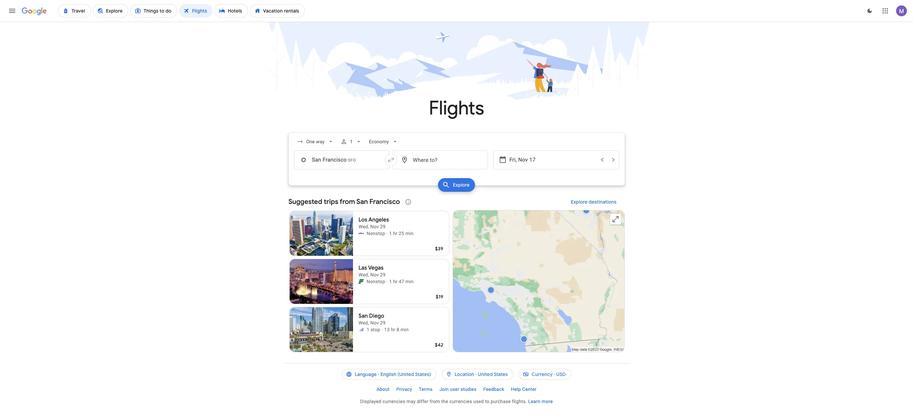 Task type: locate. For each thing, give the bounding box(es) containing it.
join
[[440, 387, 449, 392]]

0 horizontal spatial from
[[340, 198, 355, 206]]

None field
[[294, 136, 337, 148], [367, 136, 402, 148], [294, 136, 337, 148], [367, 136, 402, 148]]

3 nov from the top
[[371, 320, 379, 326]]

nov down angeles
[[371, 224, 379, 230]]

privacy link
[[393, 384, 416, 395]]

1 horizontal spatial explore
[[571, 199, 588, 205]]

from right trips
[[340, 198, 355, 206]]

0 vertical spatial san
[[357, 198, 368, 206]]

wed, down los
[[359, 224, 369, 230]]

 image for san diego
[[382, 327, 383, 333]]

help center link
[[508, 384, 540, 395]]

 image for los angeles
[[387, 230, 388, 237]]

1 hr 25 min
[[390, 231, 414, 236]]

1 vertical spatial nonstop
[[367, 279, 385, 285]]

1 vertical spatial min
[[406, 279, 414, 285]]

0 horizontal spatial explore
[[453, 182, 470, 188]]

2 currencies from the left
[[450, 399, 472, 405]]

explore for explore
[[453, 182, 470, 188]]

change appearance image
[[862, 3, 879, 19]]

location
[[455, 372, 475, 378]]

suggested trips from san francisco
[[289, 198, 400, 206]]

1 nonstop from the top
[[367, 231, 385, 236]]

47
[[399, 279, 405, 285]]

san up los
[[357, 198, 368, 206]]

2 vertical spatial 29
[[380, 320, 386, 326]]

29 up "13"
[[380, 320, 386, 326]]

1 wed, from the top
[[359, 224, 369, 230]]

29 down angeles
[[380, 224, 386, 230]]

$19
[[436, 294, 444, 300]]

diego
[[369, 313, 385, 320]]

29
[[380, 224, 386, 230], [380, 272, 386, 278], [380, 320, 386, 326]]

29 inside los angeles wed, nov 29
[[380, 224, 386, 230]]

nov for vegas
[[371, 272, 379, 278]]

2 vertical spatial min
[[401, 327, 409, 333]]

hr for los angeles
[[393, 231, 398, 236]]

2 vertical spatial wed,
[[359, 320, 369, 326]]

0 vertical spatial  image
[[387, 230, 388, 237]]

min
[[406, 231, 414, 236], [406, 279, 414, 285], [401, 327, 409, 333]]

studies
[[461, 387, 477, 392]]

2 nov from the top
[[371, 272, 379, 278]]

about link
[[374, 384, 393, 395]]

hr
[[393, 231, 398, 236], [393, 279, 398, 285], [391, 327, 396, 333]]

explore for explore destinations
[[571, 199, 588, 205]]

displayed currencies may differ from the currencies used to purchase flights. learn more
[[361, 399, 553, 405]]

currencies
[[383, 399, 406, 405], [450, 399, 472, 405]]

29 inside las vegas wed, nov 29
[[380, 272, 386, 278]]

1 vertical spatial san
[[359, 313, 368, 320]]

29 down vegas
[[380, 272, 386, 278]]

0 horizontal spatial currencies
[[383, 399, 406, 405]]

None text field
[[294, 151, 390, 170]]

hr for las vegas
[[393, 279, 398, 285]]

from left "the"
[[430, 399, 440, 405]]

nonstop down las vegas wed, nov 29
[[367, 279, 385, 285]]

nov down vegas
[[371, 272, 379, 278]]

13
[[385, 327, 390, 333]]

min right 47
[[406, 279, 414, 285]]

25
[[399, 231, 405, 236]]

wed,
[[359, 224, 369, 230], [359, 272, 369, 278], [359, 320, 369, 326]]

to
[[485, 399, 490, 405]]

 image
[[387, 230, 388, 237], [387, 278, 388, 285], [382, 327, 383, 333]]

nov inside los angeles wed, nov 29
[[371, 224, 379, 230]]

privacy
[[397, 387, 412, 392]]

2 wed, from the top
[[359, 272, 369, 278]]

0 vertical spatial explore
[[453, 182, 470, 188]]

wed, down las
[[359, 272, 369, 278]]

purchase
[[491, 399, 511, 405]]

1 vertical spatial wed,
[[359, 272, 369, 278]]

wed, inside san diego wed, nov 29
[[359, 320, 369, 326]]

1 vertical spatial from
[[430, 399, 440, 405]]

from
[[340, 198, 355, 206], [430, 399, 440, 405]]

 image left "13"
[[382, 327, 383, 333]]

29 inside san diego wed, nov 29
[[380, 320, 386, 326]]

currencies down join user studies
[[450, 399, 472, 405]]

1 for 1 hr 25 min
[[390, 231, 392, 236]]

differ
[[417, 399, 429, 405]]

united states
[[478, 372, 508, 378]]

hr left 47
[[393, 279, 398, 285]]

nov
[[371, 224, 379, 230], [371, 272, 379, 278], [371, 320, 379, 326]]

hr left 8
[[391, 327, 396, 333]]

stop
[[371, 327, 381, 333]]

 image left 1 hr 25 min
[[387, 230, 388, 237]]

san
[[357, 198, 368, 206], [359, 313, 368, 320]]

1 horizontal spatial from
[[430, 399, 440, 405]]

wed, up the frontier and spirit image
[[359, 320, 369, 326]]

currency
[[532, 372, 553, 378]]

explore
[[453, 182, 470, 188], [571, 199, 588, 205]]

san inside san diego wed, nov 29
[[359, 313, 368, 320]]

wed, inside los angeles wed, nov 29
[[359, 224, 369, 230]]

1 29 from the top
[[380, 224, 386, 230]]

none text field inside flight "search box"
[[294, 151, 390, 170]]

0 vertical spatial hr
[[393, 231, 398, 236]]

used
[[474, 399, 484, 405]]

0 vertical spatial 29
[[380, 224, 386, 230]]

explore inside button
[[453, 182, 470, 188]]

29 for vegas
[[380, 272, 386, 278]]

1 vertical spatial  image
[[387, 278, 388, 285]]

1 inside popup button
[[350, 139, 353, 144]]

nov inside san diego wed, nov 29
[[371, 320, 379, 326]]

nonstop down los angeles wed, nov 29
[[367, 231, 385, 236]]

1 vertical spatial nov
[[371, 272, 379, 278]]

wed, for san
[[359, 320, 369, 326]]

1 vertical spatial 29
[[380, 272, 386, 278]]

1 currencies from the left
[[383, 399, 406, 405]]

san left the diego
[[359, 313, 368, 320]]

displayed
[[361, 399, 382, 405]]

explore button
[[438, 178, 475, 192]]

1 for 1
[[350, 139, 353, 144]]

wed, for las
[[359, 272, 369, 278]]

2 vertical spatial  image
[[382, 327, 383, 333]]

3 29 from the top
[[380, 320, 386, 326]]

0 vertical spatial nonstop
[[367, 231, 385, 236]]

1 nov from the top
[[371, 224, 379, 230]]

wed, inside las vegas wed, nov 29
[[359, 272, 369, 278]]

3 wed, from the top
[[359, 320, 369, 326]]

1 horizontal spatial currencies
[[450, 399, 472, 405]]

 image left the 1 hr 47 min on the bottom of page
[[387, 278, 388, 285]]

39 US dollars text field
[[436, 246, 444, 252]]

nonstop
[[367, 231, 385, 236], [367, 279, 385, 285]]

min right 8
[[401, 327, 409, 333]]

the
[[442, 399, 449, 405]]

francisco
[[370, 198, 400, 206]]

0 vertical spatial nov
[[371, 224, 379, 230]]

2 29 from the top
[[380, 272, 386, 278]]

nov up stop
[[371, 320, 379, 326]]

29 for diego
[[380, 320, 386, 326]]

english (united states)
[[381, 372, 431, 378]]

feedback
[[484, 387, 505, 392]]

nov inside las vegas wed, nov 29
[[371, 272, 379, 278]]

help center
[[511, 387, 537, 392]]

nonstop for vegas
[[367, 279, 385, 285]]

0 vertical spatial min
[[406, 231, 414, 236]]

2 vertical spatial nov
[[371, 320, 379, 326]]

learn
[[529, 399, 541, 405]]

states
[[494, 372, 508, 378]]

explore inside button
[[571, 199, 588, 205]]

1 vertical spatial hr
[[393, 279, 398, 285]]

hr left 25
[[393, 231, 398, 236]]

terms link
[[416, 384, 436, 395]]

explore left destinations
[[571, 199, 588, 205]]

$39
[[436, 246, 444, 252]]

explore down where to? text field
[[453, 182, 470, 188]]

2 nonstop from the top
[[367, 279, 385, 285]]

currencies down privacy
[[383, 399, 406, 405]]

1 vertical spatial explore
[[571, 199, 588, 205]]

min right 25
[[406, 231, 414, 236]]

1
[[350, 139, 353, 144], [390, 231, 392, 236], [390, 279, 392, 285], [367, 327, 370, 333]]

2 vertical spatial hr
[[391, 327, 396, 333]]

usd
[[557, 372, 566, 378]]

0 vertical spatial from
[[340, 198, 355, 206]]

suggested trips from san francisco region
[[289, 194, 625, 355]]

0 vertical spatial wed,
[[359, 224, 369, 230]]



Task type: vqa. For each thing, say whether or not it's contained in the screenshot.


Task type: describe. For each thing, give the bounding box(es) containing it.
min for diego
[[401, 327, 409, 333]]

flights
[[429, 96, 485, 120]]

wed, for los
[[359, 224, 369, 230]]

feedback link
[[480, 384, 508, 395]]

user
[[450, 387, 460, 392]]

19 US dollars text field
[[436, 294, 444, 300]]

english
[[381, 372, 397, 378]]

min for angeles
[[406, 231, 414, 236]]

1 hr 47 min
[[390, 279, 414, 285]]

Flight search field
[[283, 133, 631, 194]]

29 for angeles
[[380, 224, 386, 230]]

explore destinations
[[571, 199, 617, 205]]

hr for san diego
[[391, 327, 396, 333]]

1 button
[[338, 134, 365, 150]]

vegas
[[368, 265, 384, 272]]

from inside "region"
[[340, 198, 355, 206]]

angeles
[[369, 217, 389, 223]]

terms
[[419, 387, 433, 392]]

main menu image
[[8, 7, 16, 15]]

frontier and spirit image
[[359, 327, 364, 333]]

los
[[359, 217, 368, 223]]

las vegas wed, nov 29
[[359, 265, 386, 278]]

nov for diego
[[371, 320, 379, 326]]

suggested
[[289, 198, 323, 206]]

help
[[511, 387, 521, 392]]

$42
[[435, 342, 444, 348]]

san diego wed, nov 29
[[359, 313, 386, 326]]

42 US dollars text field
[[435, 342, 444, 348]]

Departure text field
[[510, 151, 597, 169]]

las
[[359, 265, 367, 272]]

8
[[397, 327, 400, 333]]

los angeles wed, nov 29
[[359, 217, 389, 230]]

jetblue image
[[359, 231, 364, 236]]

destinations
[[589, 199, 617, 205]]

language
[[355, 372, 377, 378]]

united
[[478, 372, 493, 378]]

1 for 1 stop
[[367, 327, 370, 333]]

may
[[407, 399, 416, 405]]

min for vegas
[[406, 279, 414, 285]]

 image for las vegas
[[387, 278, 388, 285]]

nov for angeles
[[371, 224, 379, 230]]

join user studies link
[[436, 384, 480, 395]]

about
[[377, 387, 390, 392]]

frontier image
[[359, 279, 364, 285]]

learn more link
[[529, 399, 553, 405]]

more
[[542, 399, 553, 405]]

states)
[[416, 372, 431, 378]]

1 stop
[[367, 327, 381, 333]]

center
[[523, 387, 537, 392]]

13 hr 8 min
[[385, 327, 409, 333]]

(united
[[398, 372, 415, 378]]

join user studies
[[440, 387, 477, 392]]

explore destinations button
[[563, 194, 625, 210]]

trips
[[324, 198, 339, 206]]

nonstop for angeles
[[367, 231, 385, 236]]

flights.
[[512, 399, 527, 405]]

Where to? text field
[[393, 151, 488, 170]]

1 for 1 hr 47 min
[[390, 279, 392, 285]]



